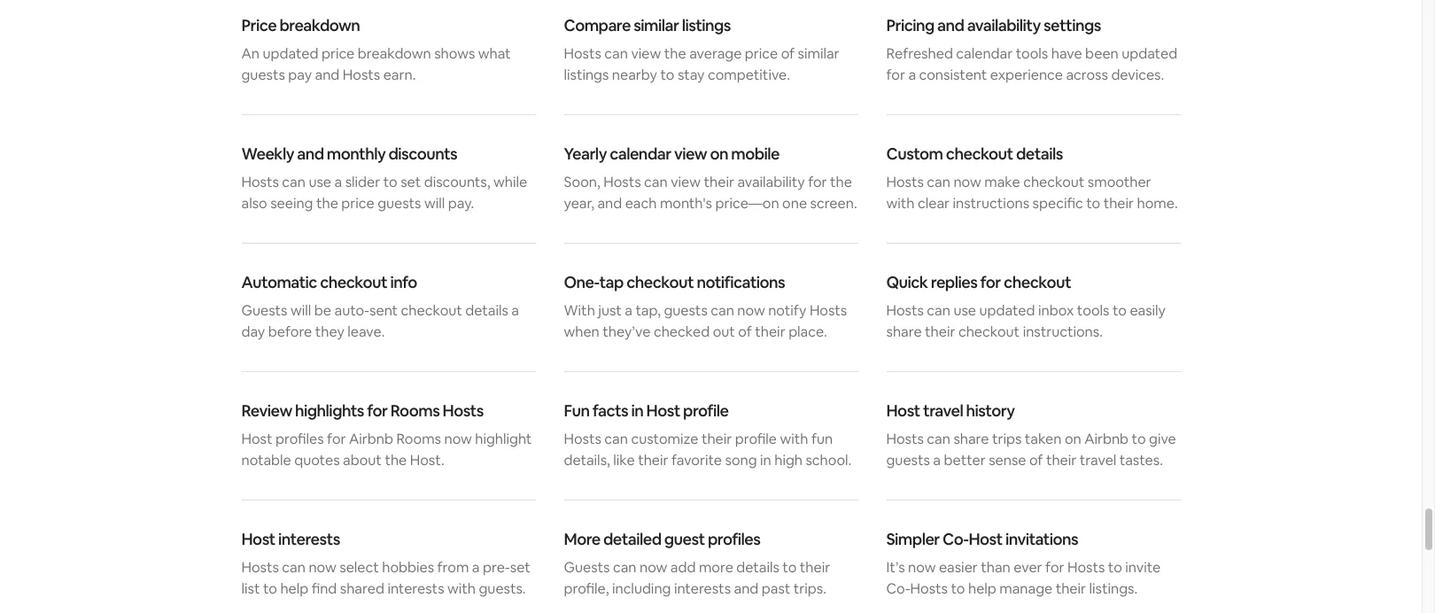 Task type: locate. For each thing, give the bounding box(es) containing it.
1 airbnb from the left
[[349, 430, 393, 448]]

profile,
[[564, 579, 609, 598]]

a left slider at left
[[334, 173, 342, 191]]

in right the facts
[[631, 400, 643, 421]]

1 vertical spatial details
[[736, 558, 779, 577]]

and inside price breakdown an updated price breakdown shows what guests pay and hosts earn.
[[315, 66, 340, 84]]

to left easily
[[1113, 301, 1127, 320]]

nearby
[[612, 66, 657, 84]]

monthly discounts
[[327, 144, 457, 164]]

hosts inside host interests hosts can now select hobbies from a pre-set list to help find shared interests with guests.
[[241, 558, 279, 577]]

automatic
[[241, 272, 317, 292]]

0 horizontal spatial tools
[[1016, 44, 1048, 63]]

1 horizontal spatial airbnb
[[1084, 430, 1129, 448]]

on
[[1065, 430, 1081, 448]]

0 vertical spatial in
[[631, 400, 643, 421]]

use
[[309, 173, 331, 191], [954, 301, 976, 320]]

to inside weekly and monthly discounts hosts can use a slider to set discounts, while also seeing the price guests will pay.
[[383, 173, 397, 191]]

fun facts in host profile hosts can customize their profile with fun details, like their favorite song in high school.
[[564, 400, 852, 469]]

0 vertical spatial share
[[886, 322, 922, 341]]

can up like
[[604, 430, 628, 448]]

now up instructions
[[954, 173, 981, 191]]

checkout inside the custom checkout details hosts can now make checkout smoother with clear instructions specific to their home.
[[1023, 173, 1085, 191]]

airbnb up the about
[[349, 430, 393, 448]]

guest profiles
[[664, 529, 760, 549]]

can inside the one-tap checkout notifications with just a tap, guests can now notify hosts when they've checked out of their place.
[[711, 301, 734, 320]]

0 vertical spatial view
[[631, 44, 661, 63]]

taken
[[1025, 430, 1062, 448]]

2 help from the left
[[968, 579, 996, 598]]

can up nearby
[[604, 44, 628, 63]]

2 airbnb from the left
[[1084, 430, 1129, 448]]

hosts down custom
[[886, 173, 924, 191]]

hosts up listings
[[564, 44, 601, 63]]

1 horizontal spatial use
[[954, 301, 976, 320]]

yearly
[[564, 144, 607, 164]]

to right list
[[263, 579, 277, 598]]

1 horizontal spatial in
[[760, 451, 771, 469]]

host up than
[[969, 529, 1002, 549]]

with left clear
[[886, 194, 915, 213]]

a left the better
[[933, 451, 941, 469]]

interests
[[278, 529, 340, 549], [387, 579, 444, 598], [674, 579, 731, 598]]

hosts up also
[[241, 173, 279, 191]]

weekly
[[241, 144, 294, 164]]

the up stay
[[664, 44, 686, 63]]

to inside host travel history hosts can share trips taken on airbnb to give guests a better sense of their travel tastes.
[[1132, 430, 1146, 448]]

custom
[[886, 144, 943, 164]]

past trips.
[[762, 579, 826, 598]]

updated inside pricing and availability settings refreshed calendar tools have been updated for a consistent experience across devices.
[[1122, 44, 1177, 63]]

to down smoother
[[1086, 194, 1100, 213]]

more detailed guest profiles guests can now add more details to their profile, including interests and past trips.
[[564, 529, 830, 598]]

checkout inside 'automatic checkout info guests will be auto-sent checkout details a day before they leave.'
[[401, 301, 462, 320]]

guests left the better
[[886, 451, 930, 469]]

share up the better
[[954, 430, 989, 448]]

add
[[670, 558, 696, 577]]

view
[[631, 44, 661, 63], [674, 144, 707, 164], [671, 173, 701, 191]]

in down profile
[[760, 451, 771, 469]]

price up competitive.
[[745, 44, 778, 63]]

in
[[631, 400, 643, 421], [760, 451, 771, 469]]

checkout inside quick replies for checkout hosts can use updated inbox tools to easily share their checkout instructions.
[[958, 322, 1020, 341]]

their inside more detailed guest profiles guests can now add more details to their profile, including interests and past trips.
[[800, 558, 830, 577]]

their down on
[[1046, 451, 1077, 469]]

co-
[[943, 529, 969, 549], [886, 579, 910, 598]]

refreshed
[[886, 44, 953, 63]]

smoother
[[1088, 173, 1151, 191]]

1 horizontal spatial with
[[886, 194, 915, 213]]

can up the each
[[644, 173, 668, 191]]

0 horizontal spatial co-
[[886, 579, 910, 598]]

1 vertical spatial of
[[738, 322, 752, 341]]

2 vertical spatial of
[[1029, 451, 1043, 469]]

1 horizontal spatial of
[[781, 44, 795, 63]]

1 vertical spatial the
[[830, 173, 852, 191]]

calendar inside pricing and availability settings refreshed calendar tools have been updated for a consistent experience across devices.
[[956, 44, 1013, 63]]

host inside simpler co-host invitations it's now easier than ever for hosts to invite co-hosts to help manage their listings.
[[969, 529, 1002, 549]]

checkout inside the one-tap checkout notifications with just a tap, guests can now notify hosts when they've checked out of their place.
[[626, 272, 694, 292]]

customize
[[631, 430, 698, 448]]

breakdown
[[279, 15, 360, 35], [358, 44, 431, 63]]

more
[[564, 529, 600, 549]]

share inside host travel history hosts can share trips taken on airbnb to give guests a better sense of their travel tastes.
[[954, 430, 989, 448]]

tools
[[1016, 44, 1048, 63], [1077, 301, 1109, 320]]

share inside quick replies for checkout hosts can use updated inbox tools to easily share their checkout instructions.
[[886, 322, 922, 341]]

now inside simpler co-host invitations it's now easier than ever for hosts to invite co-hosts to help manage their listings.
[[908, 558, 936, 577]]

price
[[241, 15, 277, 35]]

2 horizontal spatial updated
[[1122, 44, 1177, 63]]

can up clear
[[927, 173, 950, 191]]

of inside compare similar listings hosts can view the average price of similar listings nearby to stay competitive.
[[781, 44, 795, 63]]

a inside weekly and monthly discounts hosts can use a slider to set discounts, while also seeing the price guests will pay.
[[334, 173, 342, 191]]

help left find
[[280, 579, 308, 598]]

1 horizontal spatial calendar
[[956, 44, 1013, 63]]

hosts inside compare similar listings hosts can view the average price of similar listings nearby to stay competitive.
[[564, 44, 601, 63]]

use up seeing
[[309, 173, 331, 191]]

shared
[[340, 579, 384, 598]]

checkout down replies
[[958, 322, 1020, 341]]

2 horizontal spatial the
[[830, 173, 852, 191]]

can up including
[[613, 558, 637, 577]]

for
[[886, 66, 905, 84], [808, 173, 827, 191], [367, 400, 388, 421], [327, 430, 346, 448], [1045, 558, 1064, 577]]

updated
[[263, 44, 318, 63], [1122, 44, 1177, 63], [979, 301, 1035, 320]]

and inside pricing and availability settings refreshed calendar tools have been updated for a consistent experience across devices.
[[937, 15, 964, 35]]

checked
[[654, 322, 710, 341]]

price—on
[[715, 194, 779, 213]]

0 horizontal spatial with
[[780, 430, 808, 448]]

0 vertical spatial breakdown
[[279, 15, 360, 35]]

to up past trips.
[[782, 558, 797, 577]]

a inside the one-tap checkout notifications with just a tap, guests can now notify hosts when they've checked out of their place.
[[625, 301, 632, 320]]

guests up 'profile,'
[[564, 558, 610, 577]]

1 horizontal spatial details
[[736, 558, 779, 577]]

1 horizontal spatial updated
[[979, 301, 1035, 320]]

have
[[1051, 44, 1082, 63]]

0 horizontal spatial guests
[[241, 301, 287, 320]]

details inside more detailed guest profiles guests can now add more details to their profile, including interests and past trips.
[[736, 558, 779, 577]]

host
[[886, 400, 920, 421], [241, 430, 272, 448], [241, 529, 275, 549], [969, 529, 1002, 549]]

0 horizontal spatial of
[[738, 322, 752, 341]]

interests down more
[[674, 579, 731, 598]]

price breakdown an updated price breakdown shows what guests pay and hosts earn.
[[241, 15, 511, 84]]

and right pricing
[[937, 15, 964, 35]]

tools up experience
[[1016, 44, 1048, 63]]

co- down it's
[[886, 579, 910, 598]]

to inside more detailed guest profiles guests can now add more details to their profile, including interests and past trips.
[[782, 558, 797, 577]]

0 horizontal spatial details
[[465, 301, 508, 320]]

1 vertical spatial in
[[760, 451, 771, 469]]

0 vertical spatial co-
[[943, 529, 969, 549]]

make
[[984, 173, 1020, 191]]

1 vertical spatial calendar
[[610, 144, 671, 164]]

0 vertical spatial of
[[781, 44, 795, 63]]

1 horizontal spatial share
[[954, 430, 989, 448]]

shows
[[434, 44, 475, 63]]

0 vertical spatial guests
[[241, 301, 287, 320]]

the right seeing
[[316, 194, 338, 213]]

1 vertical spatial tools
[[1077, 301, 1109, 320]]

their down replies
[[925, 322, 955, 341]]

0 horizontal spatial interests
[[278, 529, 340, 549]]

can up seeing
[[282, 173, 306, 191]]

0 vertical spatial set
[[401, 173, 421, 191]]

1 horizontal spatial set
[[510, 558, 530, 577]]

can left select
[[282, 558, 306, 577]]

0 horizontal spatial share
[[886, 322, 922, 341]]

breakdown up hosts earn.
[[358, 44, 431, 63]]

hosts up list
[[241, 558, 279, 577]]

and right the "pay" at left top
[[315, 66, 340, 84]]

hosts up the each
[[603, 173, 641, 191]]

they leave.
[[315, 322, 385, 341]]

0 horizontal spatial in
[[631, 400, 643, 421]]

for inside simpler co-host invitations it's now easier than ever for hosts to invite co-hosts to help manage their listings.
[[1045, 558, 1064, 577]]

a
[[908, 66, 916, 84], [334, 173, 342, 191], [511, 301, 519, 320], [625, 301, 632, 320], [933, 451, 941, 469], [472, 558, 480, 577]]

hosts inside yearly calendar view on mobile soon, hosts can view their availability for the year, and each month's price—on one screen.
[[603, 173, 641, 191]]

host up list
[[241, 529, 275, 549]]

1 vertical spatial set
[[510, 558, 530, 577]]

0 vertical spatial calendar
[[956, 44, 1013, 63]]

1 horizontal spatial tools
[[1077, 301, 1109, 320]]

host up notable
[[241, 430, 272, 448]]

tools inside pricing and availability settings refreshed calendar tools have been updated for a consistent experience across devices.
[[1016, 44, 1048, 63]]

of right out
[[738, 322, 752, 341]]

the up one screen.
[[830, 173, 852, 191]]

to down easier
[[951, 579, 965, 598]]

1 horizontal spatial help
[[968, 579, 996, 598]]

now inside the one-tap checkout notifications with just a tap, guests can now notify hosts when they've checked out of their place.
[[737, 301, 765, 320]]

with left fun
[[780, 430, 808, 448]]

and left past trips.
[[734, 579, 759, 598]]

rooms
[[396, 430, 441, 448]]

host left travel history
[[886, 400, 920, 421]]

hosts down quick
[[886, 301, 924, 320]]

hosts down travel history
[[886, 430, 924, 448]]

set down monthly discounts
[[401, 173, 421, 191]]

average
[[689, 44, 742, 63]]

invitations
[[1005, 529, 1078, 549]]

host inside host travel history hosts can share trips taken on airbnb to give guests a better sense of their travel tastes.
[[886, 400, 920, 421]]

share down quick
[[886, 322, 922, 341]]

with inside fun facts in host profile hosts can customize their profile with fun details, like their favorite song in high school.
[[780, 430, 808, 448]]

guests inside the one-tap checkout notifications with just a tap, guests can now notify hosts when they've checked out of their place.
[[664, 301, 708, 320]]

guests up checked in the bottom left of the page
[[664, 301, 708, 320]]

checkout up tap,
[[626, 272, 694, 292]]

pre-
[[483, 558, 510, 577]]

review
[[241, 400, 292, 421]]

now inside host interests hosts can now select hobbies from a pre-set list to help find shared interests with guests.
[[309, 558, 336, 577]]

guests inside host travel history hosts can share trips taken on airbnb to give guests a better sense of their travel tastes.
[[886, 451, 930, 469]]

to left stay
[[660, 66, 675, 84]]

can inside host travel history hosts can share trips taken on airbnb to give guests a better sense of their travel tastes.
[[927, 430, 950, 448]]

use inside weekly and monthly discounts hosts can use a slider to set discounts, while also seeing the price guests will pay.
[[309, 173, 331, 191]]

hosts up details,
[[564, 430, 601, 448]]

travel tastes.
[[1080, 451, 1163, 469]]

use inside quick replies for checkout hosts can use updated inbox tools to easily share their checkout instructions.
[[954, 301, 976, 320]]

been
[[1085, 44, 1119, 63]]

1 horizontal spatial interests
[[387, 579, 444, 598]]

now up including
[[640, 558, 667, 577]]

calendar up consistent
[[956, 44, 1013, 63]]

1 vertical spatial share
[[954, 430, 989, 448]]

0 horizontal spatial updated
[[263, 44, 318, 63]]

1 horizontal spatial the
[[664, 44, 686, 63]]

help
[[280, 579, 308, 598], [968, 579, 996, 598]]

interests down hobbies on the bottom of page
[[387, 579, 444, 598]]

help down than
[[968, 579, 996, 598]]

slider
[[345, 173, 380, 191]]

airbnb up travel tastes.
[[1084, 430, 1129, 448]]

1 vertical spatial guests
[[564, 558, 610, 577]]

details inside 'automatic checkout info guests will be auto-sent checkout details a day before they leave.'
[[465, 301, 508, 320]]

updated down for checkout
[[979, 301, 1035, 320]]

0 vertical spatial the
[[664, 44, 686, 63]]

0 horizontal spatial set
[[401, 173, 421, 191]]

0 horizontal spatial airbnb
[[349, 430, 393, 448]]

a inside host travel history hosts can share trips taken on airbnb to give guests a better sense of their travel tastes.
[[933, 451, 941, 469]]

and
[[937, 15, 964, 35], [315, 66, 340, 84], [297, 144, 324, 164], [597, 194, 622, 213], [734, 579, 759, 598]]

for up one screen.
[[808, 173, 827, 191]]

similar
[[798, 44, 839, 63]]

and inside more detailed guest profiles guests can now add more details to their profile, including interests and past trips.
[[734, 579, 759, 598]]

price up hosts earn.
[[321, 44, 355, 63]]

view inside compare similar listings hosts can view the average price of similar listings nearby to stay competitive.
[[631, 44, 661, 63]]

with
[[886, 194, 915, 213], [780, 430, 808, 448]]

1 help from the left
[[280, 579, 308, 598]]

quick replies for checkout hosts can use updated inbox tools to easily share their checkout instructions.
[[886, 272, 1166, 341]]

of down taken
[[1029, 451, 1043, 469]]

airbnb
[[349, 430, 393, 448], [1084, 430, 1129, 448]]

auto-
[[334, 301, 369, 320]]

can inside quick replies for checkout hosts can use updated inbox tools to easily share their checkout instructions.
[[927, 301, 950, 320]]

2 horizontal spatial interests
[[674, 579, 731, 598]]

1 vertical spatial with
[[780, 430, 808, 448]]

their
[[704, 173, 734, 191], [925, 322, 955, 341], [701, 430, 732, 448], [638, 451, 668, 469], [1046, 451, 1077, 469], [800, 558, 830, 577]]

0 horizontal spatial help
[[280, 579, 308, 598]]

to inside quick replies for checkout hosts can use updated inbox tools to easily share their checkout instructions.
[[1113, 301, 1127, 320]]

about
[[343, 451, 382, 469]]

pricing and availability settings refreshed calendar tools have been updated for a consistent experience across devices.
[[886, 15, 1177, 84]]

1 vertical spatial co-
[[886, 579, 910, 598]]

day
[[241, 322, 265, 341]]

guests down slider at left
[[378, 194, 421, 213]]

to right slider at left
[[383, 173, 397, 191]]

the inside yearly calendar view on mobile soon, hosts can view their availability for the year, and each month's price—on one screen.
[[830, 173, 852, 191]]

and right weekly
[[297, 144, 324, 164]]

1 vertical spatial use
[[954, 301, 976, 320]]

can down replies
[[927, 301, 950, 320]]

0 vertical spatial tools
[[1016, 44, 1048, 63]]

now down notifications
[[737, 301, 765, 320]]

price inside price breakdown an updated price breakdown shows what guests pay and hosts earn.
[[321, 44, 355, 63]]

guests down an
[[241, 66, 285, 84]]

0 vertical spatial details
[[465, 301, 508, 320]]

hosts right notify
[[810, 301, 847, 320]]

updated inside price breakdown an updated price breakdown shows what guests pay and hosts earn.
[[263, 44, 318, 63]]

0 vertical spatial use
[[309, 173, 331, 191]]

yearly calendar view on mobile soon, hosts can view their availability for the year, and each month's price—on one screen.
[[564, 144, 857, 213]]

now up find
[[309, 558, 336, 577]]

detailed
[[603, 529, 661, 549]]

interests up find
[[278, 529, 340, 549]]

stay
[[678, 66, 705, 84]]

to left the give
[[1132, 430, 1146, 448]]

one screen.
[[782, 194, 857, 213]]

similar listings
[[634, 15, 731, 35]]

details for more detailed guest profiles
[[736, 558, 779, 577]]

and right "year,"
[[597, 194, 622, 213]]

their up price—on
[[704, 173, 734, 191]]

for down refreshed
[[886, 66, 905, 84]]

select
[[339, 558, 379, 577]]

custom checkout details hosts can now make checkout smoother with clear instructions specific to their home.
[[886, 144, 1178, 213]]

2 vertical spatial the
[[316, 194, 338, 213]]

of left similar
[[781, 44, 795, 63]]

2 horizontal spatial of
[[1029, 451, 1043, 469]]

0 horizontal spatial the
[[316, 194, 338, 213]]

availability
[[737, 173, 805, 191]]

a left pre- at the left of page
[[472, 558, 480, 577]]

updated up the "pay" at left top
[[263, 44, 318, 63]]

guests up the "day"
[[241, 301, 287, 320]]

guests
[[241, 301, 287, 320], [564, 558, 610, 577]]

0 horizontal spatial calendar
[[610, 144, 671, 164]]

tap,
[[636, 301, 661, 320]]

calendar up the each
[[610, 144, 671, 164]]

now right it's
[[908, 558, 936, 577]]

breakdown up the "pay" at left top
[[279, 15, 360, 35]]

can inside more detailed guest profiles guests can now add more details to their profile, including interests and past trips.
[[613, 558, 637, 577]]

co- up easier
[[943, 529, 969, 549]]

like
[[613, 451, 635, 469]]

now down rooms hosts
[[444, 430, 472, 448]]

for inside yearly calendar view on mobile soon, hosts can view their availability for the year, and each month's price—on one screen.
[[808, 173, 827, 191]]

for right ever
[[1045, 558, 1064, 577]]

0 vertical spatial with
[[886, 194, 915, 213]]

checkout right sent
[[401, 301, 462, 320]]

guests inside weekly and monthly discounts hosts can use a slider to set discounts, while also seeing the price guests will pay.
[[378, 194, 421, 213]]

updated up the across devices.
[[1122, 44, 1177, 63]]

with inside the custom checkout details hosts can now make checkout smoother with clear instructions specific to their home.
[[886, 194, 915, 213]]

price down slider at left
[[341, 194, 374, 213]]

and inside weekly and monthly discounts hosts can use a slider to set discounts, while also seeing the price guests will pay.
[[297, 144, 324, 164]]

host inside host interests hosts can now select hobbies from a pre-set list to help find shared interests with guests.
[[241, 529, 275, 549]]

0 horizontal spatial use
[[309, 173, 331, 191]]

1 horizontal spatial guests
[[564, 558, 610, 577]]

a down refreshed
[[908, 66, 916, 84]]

from
[[437, 558, 469, 577]]

while
[[493, 173, 527, 191]]



Task type: describe. For each thing, give the bounding box(es) containing it.
hosts inside the custom checkout details hosts can now make checkout smoother with clear instructions specific to their home.
[[886, 173, 924, 191]]

guests inside more detailed guest profiles guests can now add more details to their profile, including interests and past trips.
[[564, 558, 610, 577]]

hosts up their listings. at the bottom right of the page
[[1067, 558, 1105, 577]]

1 vertical spatial breakdown
[[358, 44, 431, 63]]

one-tap checkout notifications with just a tap, guests can now notify hosts when they've checked out of their place.
[[564, 272, 847, 341]]

experience
[[990, 66, 1063, 84]]

fun
[[564, 400, 589, 421]]

find
[[312, 579, 337, 598]]

rooms hosts
[[390, 400, 484, 421]]

can inside weekly and monthly discounts hosts can use a slider to set discounts, while also seeing the price guests will pay.
[[282, 173, 306, 191]]

year,
[[564, 194, 594, 213]]

details for automatic checkout info
[[465, 301, 508, 320]]

price inside compare similar listings hosts can view the average price of similar listings nearby to stay competitive.
[[745, 44, 778, 63]]

guests inside 'automatic checkout info guests will be auto-sent checkout details a day before they leave.'
[[241, 301, 287, 320]]

their inside host travel history hosts can share trips taken on airbnb to give guests a better sense of their travel tastes.
[[1046, 451, 1077, 469]]

hosts earn.
[[343, 66, 416, 84]]

an
[[241, 44, 260, 63]]

also
[[241, 194, 267, 213]]

the inside compare similar listings hosts can view the average price of similar listings nearby to stay competitive.
[[664, 44, 686, 63]]

to inside host interests hosts can now select hobbies from a pre-set list to help find shared interests with guests.
[[263, 579, 277, 598]]

interests inside more detailed guest profiles guests can now add more details to their profile, including interests and past trips.
[[674, 579, 731, 598]]

set inside host interests hosts can now select hobbies from a pre-set list to help find shared interests with guests.
[[510, 558, 530, 577]]

simpler co-host invitations it's now easier than ever for hosts to invite co-hosts to help manage their listings.
[[886, 529, 1161, 598]]

one-
[[564, 272, 599, 292]]

hosts inside fun facts in host profile hosts can customize their profile with fun details, like their favorite song in high school.
[[564, 430, 601, 448]]

hosts inside weekly and monthly discounts hosts can use a slider to set discounts, while also seeing the price guests will pay.
[[241, 173, 279, 191]]

help inside simpler co-host invitations it's now easier than ever for hosts to invite co-hosts to help manage their listings.
[[968, 579, 996, 598]]

instructions.
[[1023, 322, 1103, 341]]

can inside the custom checkout details hosts can now make checkout smoother with clear instructions specific to their home.
[[927, 173, 950, 191]]

list
[[241, 579, 260, 598]]

discounts,
[[424, 173, 490, 191]]

price inside weekly and monthly discounts hosts can use a slider to set discounts, while also seeing the price guests will pay.
[[341, 194, 374, 213]]

host profile
[[646, 400, 729, 421]]

weekly and monthly discounts hosts can use a slider to set discounts, while also seeing the price guests will pay.
[[241, 144, 527, 213]]

tap
[[599, 272, 624, 292]]

details,
[[564, 451, 610, 469]]

will pay.
[[424, 194, 474, 213]]

use for replies
[[954, 301, 976, 320]]

checkout info
[[320, 272, 417, 292]]

inbox
[[1038, 301, 1074, 320]]

host interests hosts can now select hobbies from a pre-set list to help find shared interests with guests.
[[241, 529, 530, 598]]

their inside yearly calendar view on mobile soon, hosts can view their availability for the year, and each month's price—on one screen.
[[704, 173, 734, 191]]

can inside yearly calendar view on mobile soon, hosts can view their availability for the year, and each month's price—on one screen.
[[644, 173, 668, 191]]

now inside the custom checkout details hosts can now make checkout smoother with clear instructions specific to their home.
[[954, 173, 981, 191]]

their down customize
[[638, 451, 668, 469]]

for right "highlights"
[[367, 400, 388, 421]]

competitive.
[[708, 66, 790, 84]]

profiles
[[275, 430, 324, 448]]

automatic checkout info guests will be auto-sent checkout details a day before they leave.
[[241, 272, 519, 341]]

a inside pricing and availability settings refreshed calendar tools have been updated for a consistent experience across devices.
[[908, 66, 916, 84]]

be
[[314, 301, 331, 320]]

favorite
[[671, 451, 722, 469]]

tools inside quick replies for checkout hosts can use updated inbox tools to easily share their checkout instructions.
[[1077, 301, 1109, 320]]

on mobile
[[710, 144, 780, 164]]

highlight
[[475, 430, 532, 448]]

than
[[981, 558, 1011, 577]]

can inside fun facts in host profile hosts can customize their profile with fun details, like their favorite song in high school.
[[604, 430, 628, 448]]

consistent
[[919, 66, 987, 84]]

hobbies
[[382, 558, 434, 577]]

give
[[1149, 430, 1176, 448]]

to left invite
[[1108, 558, 1122, 577]]

host travel history hosts can share trips taken on airbnb to give guests a better sense of their travel tastes.
[[886, 400, 1176, 469]]

quotes
[[294, 451, 340, 469]]

including
[[612, 579, 671, 598]]

their place.
[[755, 322, 827, 341]]

airbnb inside host travel history hosts can share trips taken on airbnb to give guests a better sense of their travel tastes.
[[1084, 430, 1129, 448]]

review highlights for rooms hosts host profiles for airbnb rooms now highlight notable quotes about the host.
[[241, 400, 532, 469]]

the inside weekly and monthly discounts hosts can use a slider to set discounts, while also seeing the price guests will pay.
[[316, 194, 338, 213]]

replies
[[931, 272, 977, 292]]

now inside more detailed guest profiles guests can now add more details to their profile, including interests and past trips.
[[640, 558, 667, 577]]

ever
[[1014, 558, 1042, 577]]

hosts inside the one-tap checkout notifications with just a tap, guests can now notify hosts when they've checked out of their place.
[[810, 301, 847, 320]]

sent
[[369, 301, 398, 320]]

it's
[[886, 558, 905, 577]]

quick
[[886, 272, 928, 292]]

hosts down easier
[[910, 579, 948, 598]]

with guests.
[[447, 579, 526, 598]]

to inside compare similar listings hosts can view the average price of similar listings nearby to stay competitive.
[[660, 66, 675, 84]]

of inside host travel history hosts can share trips taken on airbnb to give guests a better sense of their travel tastes.
[[1029, 451, 1043, 469]]

compare similar listings hosts can view the average price of similar listings nearby to stay competitive.
[[564, 15, 839, 84]]

their listings.
[[1056, 579, 1138, 598]]

pay
[[288, 66, 312, 84]]

and inside yearly calendar view on mobile soon, hosts can view their availability for the year, and each month's price—on one screen.
[[597, 194, 622, 213]]

they've
[[603, 322, 651, 341]]

help inside host interests hosts can now select hobbies from a pre-set list to help find shared interests with guests.
[[280, 579, 308, 598]]

their home.
[[1103, 194, 1178, 213]]

guests inside price breakdown an updated price breakdown shows what guests pay and hosts earn.
[[241, 66, 285, 84]]

the host.
[[385, 451, 444, 469]]

host inside the review highlights for rooms hosts host profiles for airbnb rooms now highlight notable quotes about the host.
[[241, 430, 272, 448]]

notify
[[768, 301, 806, 320]]

highlights
[[295, 400, 364, 421]]

calendar inside yearly calendar view on mobile soon, hosts can view their availability for the year, and each month's price—on one screen.
[[610, 144, 671, 164]]

instructions
[[953, 194, 1029, 213]]

easily
[[1130, 301, 1166, 320]]

use for and
[[309, 173, 331, 191]]

sense
[[989, 451, 1026, 469]]

for checkout
[[980, 272, 1071, 292]]

airbnb inside the review highlights for rooms hosts host profiles for airbnb rooms now highlight notable quotes about the host.
[[349, 430, 393, 448]]

to inside the custom checkout details hosts can now make checkout smoother with clear instructions specific to their home.
[[1086, 194, 1100, 213]]

when
[[564, 322, 599, 341]]

out
[[713, 322, 735, 341]]

month's
[[660, 194, 712, 213]]

1 horizontal spatial co-
[[943, 529, 969, 549]]

travel history
[[923, 400, 1015, 421]]

can inside host interests hosts can now select hobbies from a pre-set list to help find shared interests with guests.
[[282, 558, 306, 577]]

hosts inside host travel history hosts can share trips taken on airbnb to give guests a better sense of their travel tastes.
[[886, 430, 924, 448]]

simpler
[[886, 529, 940, 549]]

specific
[[1032, 194, 1083, 213]]

now inside the review highlights for rooms hosts host profiles for airbnb rooms now highlight notable quotes about the host.
[[444, 430, 472, 448]]

song
[[725, 451, 757, 469]]

seeing
[[270, 194, 313, 213]]

of inside the one-tap checkout notifications with just a tap, guests can now notify hosts when they've checked out of their place.
[[738, 322, 752, 341]]

for up quotes
[[327, 430, 346, 448]]

manage
[[999, 579, 1053, 598]]

high school.
[[774, 451, 852, 469]]

a inside 'automatic checkout info guests will be auto-sent checkout details a day before they leave.'
[[511, 301, 519, 320]]

for inside pricing and availability settings refreshed calendar tools have been updated for a consistent experience across devices.
[[886, 66, 905, 84]]

checkout details
[[946, 144, 1063, 164]]

updated inside quick replies for checkout hosts can use updated inbox tools to easily share their checkout instructions.
[[979, 301, 1035, 320]]

1 vertical spatial view
[[674, 144, 707, 164]]

hosts inside quick replies for checkout hosts can use updated inbox tools to easily share their checkout instructions.
[[886, 301, 924, 320]]

their up 'favorite'
[[701, 430, 732, 448]]

across devices.
[[1066, 66, 1164, 84]]

2 vertical spatial view
[[671, 173, 701, 191]]

can inside compare similar listings hosts can view the average price of similar listings nearby to stay competitive.
[[604, 44, 628, 63]]

notifications
[[697, 272, 785, 292]]

invite
[[1125, 558, 1161, 577]]

more
[[699, 558, 733, 577]]

set inside weekly and monthly discounts hosts can use a slider to set discounts, while also seeing the price guests will pay.
[[401, 173, 421, 191]]

a inside host interests hosts can now select hobbies from a pre-set list to help find shared interests with guests.
[[472, 558, 480, 577]]

their inside quick replies for checkout hosts can use updated inbox tools to easily share their checkout instructions.
[[925, 322, 955, 341]]

profile
[[735, 430, 777, 448]]

pricing
[[886, 15, 934, 35]]



Task type: vqa. For each thing, say whether or not it's contained in the screenshot.


